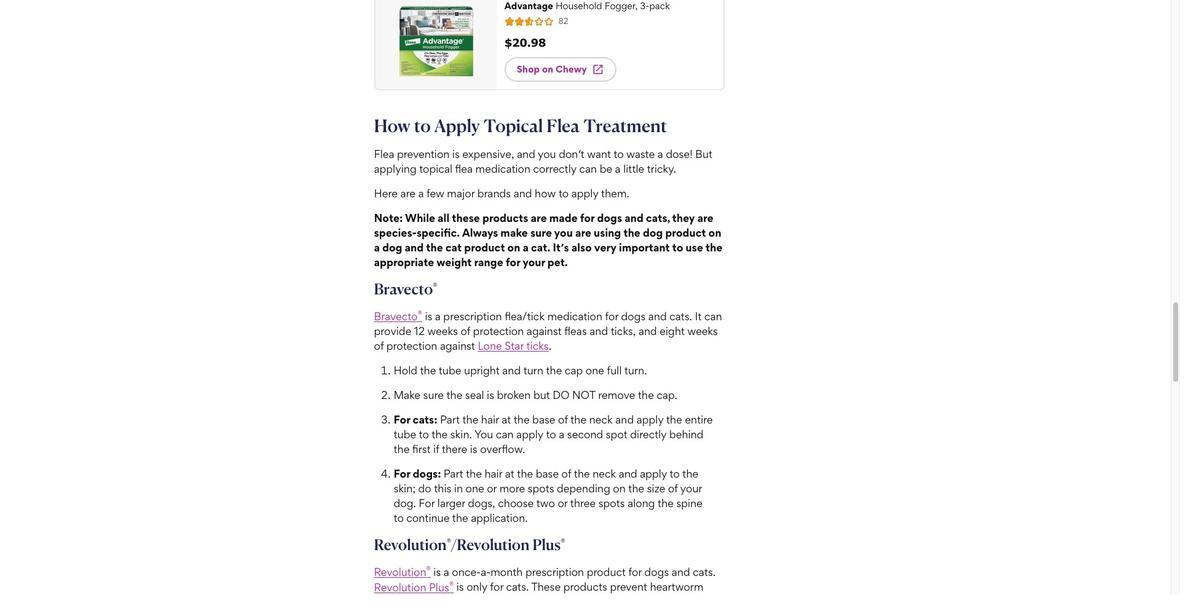 Task type: vqa. For each thing, say whether or not it's contained in the screenshot.
the rightmost 'your'
yes



Task type: locate. For each thing, give the bounding box(es) containing it.
1 vertical spatial bravecto
[[374, 310, 418, 323]]

base for spots
[[536, 467, 559, 480]]

1 weeks from the left
[[428, 325, 458, 338]]

part up skin.
[[440, 413, 460, 426]]

1 horizontal spatial flea
[[547, 115, 580, 136]]

for up skin;
[[394, 467, 410, 480]]

of right size
[[668, 482, 678, 495]]

0 vertical spatial plus
[[533, 535, 561, 554]]

on inside button
[[542, 63, 554, 75]]

to left use
[[672, 241, 683, 254]]

the up depending
[[574, 467, 590, 480]]

for inside is only for cats. these products prevent heartworm
[[490, 581, 503, 594]]

at down broken
[[502, 413, 511, 426]]

the left first
[[394, 443, 410, 456]]

can inside "part the hair at the base of the neck and apply the entire tube to the skin. you can apply to a second spot directly behind the first if there is overflow."
[[496, 428, 514, 441]]

1 vertical spatial products
[[564, 581, 607, 594]]

hair inside part the hair at the base of the neck and apply to the skin; do this in one or more spots depending on the size of your dog. for larger dogs, choose two or three spots along the spine to continue the application.
[[485, 467, 502, 480]]

1 vertical spatial part
[[444, 467, 463, 480]]

lone
[[478, 339, 502, 352]]

0 horizontal spatial sure
[[423, 389, 444, 401]]

range
[[474, 256, 503, 269]]

bravecto inside bravecto ®
[[374, 310, 418, 323]]

1 horizontal spatial tube
[[439, 364, 461, 377]]

0 horizontal spatial one
[[466, 482, 484, 495]]

cats.
[[670, 310, 692, 323], [693, 566, 716, 579], [506, 581, 529, 594]]

the down specific.
[[426, 241, 443, 254]]

at inside "part the hair at the base of the neck and apply the entire tube to the skin. you can apply to a second spot directly behind the first if there is overflow."
[[502, 413, 511, 426]]

0 vertical spatial part
[[440, 413, 460, 426]]

bravecto ® down the appropriate
[[374, 280, 438, 298]]

®
[[433, 281, 438, 291], [418, 308, 422, 318], [447, 537, 451, 547], [561, 537, 565, 547], [426, 564, 431, 574], [449, 579, 454, 589]]

1 vertical spatial spots
[[599, 497, 625, 510]]

against up the .
[[527, 325, 562, 338]]

directly
[[630, 428, 667, 441]]

very
[[594, 241, 617, 254]]

spots
[[528, 482, 554, 495], [599, 497, 625, 510]]

flea
[[547, 115, 580, 136], [374, 147, 394, 160]]

base inside "part the hair at the base of the neck and apply the entire tube to the skin. you can apply to a second spot directly behind the first if there is overflow."
[[532, 413, 555, 426]]

1 vertical spatial prescription
[[526, 566, 584, 579]]

0 vertical spatial for
[[394, 413, 410, 426]]

for cats:
[[394, 413, 437, 426]]

1 vertical spatial protection
[[387, 339, 437, 352]]

size
[[647, 482, 665, 495]]

spots right the three
[[599, 497, 625, 510]]

dogs
[[597, 211, 622, 224], [621, 310, 646, 323], [645, 566, 669, 579]]

for right range
[[506, 256, 520, 269]]

expensive,
[[462, 147, 514, 160]]

hair for or
[[485, 467, 502, 480]]

1 vertical spatial dog
[[382, 241, 402, 254]]

0 vertical spatial product
[[665, 226, 706, 239]]

weeks down it
[[688, 325, 718, 338]]

part inside "part the hair at the base of the neck and apply the entire tube to the skin. you can apply to a second spot directly behind the first if there is overflow."
[[440, 413, 460, 426]]

part up in
[[444, 467, 463, 480]]

for left 'cats:'
[[394, 413, 410, 426]]

lone star ticks .
[[478, 339, 552, 352]]

0 vertical spatial neck
[[589, 413, 613, 426]]

part
[[440, 413, 460, 426], [444, 467, 463, 480]]

0 vertical spatial prescription
[[443, 310, 502, 323]]

apply inside part the hair at the base of the neck and apply to the skin; do this in one or more spots depending on the size of your dog. for larger dogs, choose two or three spots along the spine to continue the application.
[[640, 467, 667, 480]]

for dogs:
[[394, 467, 444, 480]]

prescription up lone
[[443, 310, 502, 323]]

apply left them.
[[572, 187, 599, 200]]

bravecto down the appropriate
[[374, 280, 433, 298]]

1 horizontal spatial prescription
[[526, 566, 584, 579]]

the down larger
[[452, 512, 468, 524]]

of up depending
[[562, 467, 571, 480]]

neck inside part the hair at the base of the neck and apply to the skin; do this in one or more spots depending on the size of your dog. for larger dogs, choose two or three spots along the spine to continue the application.
[[593, 467, 616, 480]]

0 horizontal spatial weeks
[[428, 325, 458, 338]]

is
[[452, 147, 460, 160], [425, 310, 432, 323], [487, 389, 494, 401], [470, 443, 478, 456], [434, 566, 441, 579], [457, 581, 464, 594]]

1 vertical spatial at
[[505, 467, 514, 480]]

brands
[[477, 187, 511, 200]]

a inside "part the hair at the base of the neck and apply the entire tube to the skin. you can apply to a second spot directly behind the first if there is overflow."
[[559, 428, 565, 441]]

pet.
[[548, 256, 568, 269]]

and up along
[[619, 467, 637, 480]]

can inside flea prevention is expensive, and you don't want to waste a dose! but applying topical flea medication correctly can be a little tricky.
[[579, 162, 597, 175]]

0 vertical spatial hair
[[481, 413, 499, 426]]

hold
[[394, 364, 417, 377]]

cats. inside is only for cats. these products prevent heartworm
[[506, 581, 529, 594]]

products
[[483, 211, 528, 224], [564, 581, 607, 594]]

for for part the hair at the base of the neck and apply to the skin; do this in one or more spots depending on the size of your dog. for larger dogs, choose two or three spots along the spine to continue the application.
[[394, 467, 410, 480]]

apply up size
[[640, 467, 667, 480]]

0 horizontal spatial against
[[440, 339, 475, 352]]

2 horizontal spatial cats.
[[693, 566, 716, 579]]

a left once-
[[444, 566, 449, 579]]

and left how
[[514, 187, 532, 200]]

0 vertical spatial base
[[532, 413, 555, 426]]

0 vertical spatial bravecto
[[374, 280, 433, 298]]

month
[[491, 566, 523, 579]]

or
[[487, 482, 497, 495], [558, 497, 568, 510]]

your down cat.
[[523, 256, 545, 269]]

full
[[607, 364, 622, 377]]

one up the 'dogs,'
[[466, 482, 484, 495]]

2 vertical spatial dogs
[[645, 566, 669, 579]]

0 vertical spatial at
[[502, 413, 511, 426]]

prescription inside is a prescription flea/tick medication for dogs and cats. it can provide 12 weeks of protection against fleas and ticks, and eight weeks of protection against
[[443, 310, 502, 323]]

at up more
[[505, 467, 514, 480]]

cats. down month
[[506, 581, 529, 594]]

one inside part the hair at the base of the neck and apply to the skin; do this in one or more spots depending on the size of your dog. for larger dogs, choose two or three spots along the spine to continue the application.
[[466, 482, 484, 495]]

if
[[433, 443, 439, 456]]

1 vertical spatial your
[[680, 482, 702, 495]]

shop on chewy
[[517, 63, 587, 75]]

do
[[418, 482, 431, 495]]

or up the 'dogs,'
[[487, 482, 497, 495]]

1 vertical spatial revolution
[[374, 566, 426, 579]]

dog.
[[394, 497, 416, 510]]

0 vertical spatial cats.
[[670, 310, 692, 323]]

spots up two
[[528, 482, 554, 495]]

2 vertical spatial product
[[587, 566, 626, 579]]

1 vertical spatial plus
[[429, 581, 449, 594]]

hair up you
[[481, 413, 499, 426]]

part for skin.
[[440, 413, 460, 426]]

dog
[[643, 226, 663, 239], [382, 241, 402, 254]]

1 vertical spatial medication
[[548, 310, 603, 323]]

0 horizontal spatial flea
[[374, 147, 394, 160]]

0 vertical spatial spots
[[528, 482, 554, 495]]

0 horizontal spatial tube
[[394, 428, 416, 441]]

neck up spot
[[589, 413, 613, 426]]

1 revolution from the top
[[374, 535, 447, 554]]

1 horizontal spatial your
[[680, 482, 702, 495]]

is inside is a prescription flea/tick medication for dogs and cats. it can provide 12 weeks of protection against fleas and ticks, and eight weeks of protection against
[[425, 310, 432, 323]]

flea prevention is expensive, and you don't want to waste a dose! but applying topical flea medication correctly can be a little tricky.
[[374, 147, 713, 175]]

first
[[412, 443, 431, 456]]

2 vertical spatial cats.
[[506, 581, 529, 594]]

is down you
[[470, 443, 478, 456]]

0 horizontal spatial dog
[[382, 241, 402, 254]]

you down made
[[554, 226, 573, 239]]

tube left upright
[[439, 364, 461, 377]]

to right want
[[614, 147, 624, 160]]

0 vertical spatial medication
[[476, 162, 531, 175]]

0 horizontal spatial product
[[464, 241, 505, 254]]

base up two
[[536, 467, 559, 480]]

are right here
[[400, 187, 416, 200]]

is down the appropriate
[[425, 310, 432, 323]]

0 horizontal spatial medication
[[476, 162, 531, 175]]

0 vertical spatial bravecto ®
[[374, 280, 438, 298]]

you
[[538, 147, 556, 160], [554, 226, 573, 239]]

products inside note: while all these products are made for dogs and cats, they are species-specific. always make sure you are using the dog product on a dog and the cat product on a cat. it's also very important to use the appropriate weight range for your pet.
[[483, 211, 528, 224]]

sure inside note: while all these products are made for dogs and cats, they are species-specific. always make sure you are using the dog product on a dog and the cat product on a cat. it's also very important to use the appropriate weight range for your pet.
[[530, 226, 552, 239]]

revolution ® is a once-a-month prescription product for dogs and cats. revolution plus ®
[[374, 564, 716, 594]]

1 horizontal spatial sure
[[530, 226, 552, 239]]

dog down 'species-'
[[382, 241, 402, 254]]

1 vertical spatial hair
[[485, 467, 502, 480]]

for
[[394, 413, 410, 426], [394, 467, 410, 480], [419, 497, 435, 510]]

0 vertical spatial flea
[[547, 115, 580, 136]]

for for part the hair at the base of the neck and apply the entire tube to the skin. you can apply to a second spot directly behind the first if there is overflow.
[[394, 413, 410, 426]]

your up spine
[[680, 482, 702, 495]]

for inside is a prescription flea/tick medication for dogs and cats. it can provide 12 weeks of protection against fleas and ticks, and eight weeks of protection against
[[605, 310, 619, 323]]

for inside part the hair at the base of the neck and apply to the skin; do this in one or more spots depending on the size of your dog. for larger dogs, choose two or three spots along the spine to continue the application.
[[419, 497, 435, 510]]

0 vertical spatial tube
[[439, 364, 461, 377]]

part the hair at the base of the neck and apply the entire tube to the skin. you can apply to a second spot directly behind the first if there is overflow.
[[394, 413, 713, 456]]

product up prevent at the bottom of page
[[587, 566, 626, 579]]

for up ticks,
[[605, 310, 619, 323]]

cat
[[446, 241, 462, 254]]

you inside flea prevention is expensive, and you don't want to waste a dose! but applying topical flea medication correctly can be a little tricky.
[[538, 147, 556, 160]]

bravecto up provide
[[374, 310, 418, 323]]

base
[[532, 413, 555, 426], [536, 467, 559, 480]]

you inside note: while all these products are made for dogs and cats, they are species-specific. always make sure you are using the dog product on a dog and the cat product on a cat. it's also very important to use the appropriate weight range for your pet.
[[554, 226, 573, 239]]

products up make
[[483, 211, 528, 224]]

is inside "part the hair at the base of the neck and apply the entire tube to the skin. you can apply to a second spot directly behind the first if there is overflow."
[[470, 443, 478, 456]]

0 vertical spatial or
[[487, 482, 497, 495]]

can up "overflow."
[[496, 428, 514, 441]]

note:
[[374, 211, 403, 224]]

0 vertical spatial dogs
[[597, 211, 622, 224]]

the
[[624, 226, 641, 239], [426, 241, 443, 254], [706, 241, 723, 254], [420, 364, 436, 377], [546, 364, 562, 377], [447, 389, 463, 401], [638, 389, 654, 401], [463, 413, 479, 426], [514, 413, 530, 426], [571, 413, 587, 426], [666, 413, 682, 426], [432, 428, 448, 441], [394, 443, 410, 456], [466, 467, 482, 480], [517, 467, 533, 480], [574, 467, 590, 480], [683, 467, 699, 480], [629, 482, 644, 495], [658, 497, 674, 510], [452, 512, 468, 524]]

1 horizontal spatial cats.
[[670, 310, 692, 323]]

0 horizontal spatial plus
[[429, 581, 449, 594]]

hair for can
[[481, 413, 499, 426]]

1 horizontal spatial weeks
[[688, 325, 718, 338]]

apply
[[572, 187, 599, 200], [637, 413, 664, 426], [516, 428, 543, 441], [640, 467, 667, 480]]

ticks,
[[611, 325, 636, 338]]

a
[[658, 147, 663, 160], [615, 162, 621, 175], [418, 187, 424, 200], [374, 241, 380, 254], [523, 241, 529, 254], [435, 310, 441, 323], [559, 428, 565, 441], [444, 566, 449, 579]]

at inside part the hair at the base of the neck and apply to the skin; do this in one or more spots depending on the size of your dog. for larger dogs, choose two or three spots along the spine to continue the application.
[[505, 467, 514, 480]]

0 vertical spatial dog
[[643, 226, 663, 239]]

2 vertical spatial for
[[419, 497, 435, 510]]

neck
[[589, 413, 613, 426], [593, 467, 616, 480]]

0 vertical spatial sure
[[530, 226, 552, 239]]

and inside "part the hair at the base of the neck and apply the entire tube to the skin. you can apply to a second spot directly behind the first if there is overflow."
[[616, 413, 634, 426]]

2 horizontal spatial product
[[665, 226, 706, 239]]

1 vertical spatial bravecto ®
[[374, 308, 422, 323]]

is inside revolution ® is a once-a-month prescription product for dogs and cats. revolution plus ®
[[434, 566, 441, 579]]

0 vertical spatial you
[[538, 147, 556, 160]]

0 horizontal spatial prescription
[[443, 310, 502, 323]]

for up continue on the bottom left of page
[[419, 497, 435, 510]]

plus
[[533, 535, 561, 554], [429, 581, 449, 594]]

0 vertical spatial one
[[586, 364, 604, 377]]

0 vertical spatial revolution
[[374, 535, 447, 554]]

appropriate
[[374, 256, 434, 269]]

can left be
[[579, 162, 597, 175]]

for up prevent at the bottom of page
[[629, 566, 642, 579]]

neck inside "part the hair at the base of the neck and apply the entire tube to the skin. you can apply to a second spot directly behind the first if there is overflow."
[[589, 413, 613, 426]]

how
[[374, 115, 411, 136]]

tube down for cats:
[[394, 428, 416, 441]]

dogs up using
[[597, 211, 622, 224]]

using
[[594, 226, 621, 239]]

base inside part the hair at the base of the neck and apply to the skin; do this in one or more spots depending on the size of your dog. for larger dogs, choose two or three spots along the spine to continue the application.
[[536, 467, 559, 480]]

1 horizontal spatial protection
[[473, 325, 524, 338]]

1 vertical spatial can
[[705, 310, 722, 323]]

is a prescription flea/tick medication for dogs and cats. it can provide 12 weeks of protection against fleas and ticks, and eight weeks of protection against
[[374, 310, 722, 352]]

2 horizontal spatial can
[[705, 310, 722, 323]]

the right hold
[[420, 364, 436, 377]]

use
[[686, 241, 703, 254]]

1 vertical spatial you
[[554, 226, 573, 239]]

neck for on
[[593, 467, 616, 480]]

1 vertical spatial sure
[[423, 389, 444, 401]]

heartworm
[[650, 581, 704, 594]]

made
[[549, 211, 578, 224]]

revolution for is
[[374, 566, 426, 579]]

flea inside flea prevention is expensive, and you don't want to waste a dose! but applying topical flea medication correctly can be a little tricky.
[[374, 147, 394, 160]]

1 vertical spatial against
[[440, 339, 475, 352]]

1 horizontal spatial spots
[[599, 497, 625, 510]]

of
[[461, 325, 470, 338], [374, 339, 384, 352], [558, 413, 568, 426], [562, 467, 571, 480], [668, 482, 678, 495]]

1 horizontal spatial against
[[527, 325, 562, 338]]

0 horizontal spatial products
[[483, 211, 528, 224]]

0 horizontal spatial cats.
[[506, 581, 529, 594]]

and down how to apply topical flea treatment on the top of page
[[517, 147, 535, 160]]

cap
[[565, 364, 583, 377]]

or right two
[[558, 497, 568, 510]]

1 vertical spatial flea
[[374, 147, 394, 160]]

1 vertical spatial one
[[466, 482, 484, 495]]

against left lone
[[440, 339, 475, 352]]

dogs,
[[468, 497, 495, 510]]

sure
[[530, 226, 552, 239], [423, 389, 444, 401]]

flea up "don't"
[[547, 115, 580, 136]]

1 vertical spatial base
[[536, 467, 559, 480]]

applying
[[374, 162, 417, 175]]

bravecto
[[374, 280, 433, 298], [374, 310, 418, 323]]

1 vertical spatial tube
[[394, 428, 416, 441]]

is down once-
[[457, 581, 464, 594]]

bravecto ®
[[374, 280, 438, 298], [374, 308, 422, 323]]

of down do
[[558, 413, 568, 426]]

1 vertical spatial or
[[558, 497, 568, 510]]

cats. up eight
[[670, 310, 692, 323]]

on inside part the hair at the base of the neck and apply to the skin; do this in one or more spots depending on the size of your dog. for larger dogs, choose two or three spots along the spine to continue the application.
[[613, 482, 626, 495]]

dogs inside note: while all these products are made for dogs and cats, they are species-specific. always make sure you are using the dog product on a dog and the cat product on a cat. it's also very important to use the appropriate weight range for your pet.
[[597, 211, 622, 224]]

apply up directly at the bottom
[[637, 413, 664, 426]]

neck for second
[[589, 413, 613, 426]]

0 vertical spatial protection
[[473, 325, 524, 338]]

1 horizontal spatial product
[[587, 566, 626, 579]]

your inside part the hair at the base of the neck and apply to the skin; do this in one or more spots depending on the size of your dog. for larger dogs, choose two or three spots along the spine to continue the application.
[[680, 482, 702, 495]]

can
[[579, 162, 597, 175], [705, 310, 722, 323], [496, 428, 514, 441]]

cap.
[[657, 389, 678, 401]]

1 bravecto from the top
[[374, 280, 433, 298]]

prescription up is only for cats. these products prevent heartworm
[[526, 566, 584, 579]]

turn
[[524, 364, 543, 377]]

0 vertical spatial products
[[483, 211, 528, 224]]

second
[[567, 428, 603, 441]]

0 horizontal spatial can
[[496, 428, 514, 441]]

0 horizontal spatial your
[[523, 256, 545, 269]]

dogs up ticks,
[[621, 310, 646, 323]]

dogs up heartworm
[[645, 566, 669, 579]]

dog down cats, on the right of the page
[[643, 226, 663, 239]]

2 vertical spatial can
[[496, 428, 514, 441]]

don't
[[559, 147, 585, 160]]

1 vertical spatial cats.
[[693, 566, 716, 579]]

sure up 'cats:'
[[423, 389, 444, 401]]

base down but
[[532, 413, 555, 426]]

can right it
[[705, 310, 722, 323]]

weeks right 12
[[428, 325, 458, 338]]

once-
[[452, 566, 481, 579]]

ticks
[[527, 339, 549, 352]]

weeks
[[428, 325, 458, 338], [688, 325, 718, 338]]

species-
[[374, 226, 417, 239]]

you
[[475, 428, 493, 441]]

2 bravecto ® from the top
[[374, 308, 422, 323]]

0 horizontal spatial or
[[487, 482, 497, 495]]

at
[[502, 413, 511, 426], [505, 467, 514, 480]]

1 vertical spatial neck
[[593, 467, 616, 480]]

1 vertical spatial product
[[464, 241, 505, 254]]

1 horizontal spatial medication
[[548, 310, 603, 323]]

depending
[[557, 482, 610, 495]]

/revolution
[[451, 535, 530, 554]]

cats. inside is a prescription flea/tick medication for dogs and cats. it can provide 12 weeks of protection against fleas and ticks, and eight weeks of protection against
[[670, 310, 692, 323]]

always
[[462, 226, 498, 239]]

plus left only
[[429, 581, 449, 594]]

0 vertical spatial your
[[523, 256, 545, 269]]

for inside revolution ® is a once-a-month prescription product for dogs and cats. revolution plus ®
[[629, 566, 642, 579]]

1 horizontal spatial or
[[558, 497, 568, 510]]

eight
[[660, 325, 685, 338]]

dose!
[[666, 147, 693, 160]]

1 horizontal spatial products
[[564, 581, 607, 594]]

1 horizontal spatial one
[[586, 364, 604, 377]]

the up the behind
[[666, 413, 682, 426]]

a inside is a prescription flea/tick medication for dogs and cats. it can provide 12 weeks of protection against fleas and ticks, and eight weeks of protection against
[[435, 310, 441, 323]]

cats. inside revolution ® is a once-a-month prescription product for dogs and cats. revolution plus ®
[[693, 566, 716, 579]]

hair inside "part the hair at the base of the neck and apply the entire tube to the skin. you can apply to a second spot directly behind the first if there is overflow."
[[481, 413, 499, 426]]

a left cat.
[[523, 241, 529, 254]]

hair
[[481, 413, 499, 426], [485, 467, 502, 480]]

0 vertical spatial can
[[579, 162, 597, 175]]

seal
[[465, 389, 484, 401]]

1 vertical spatial dogs
[[621, 310, 646, 323]]

part inside part the hair at the base of the neck and apply to the skin; do this in one or more spots depending on the size of your dog. for larger dogs, choose two or three spots along the spine to continue the application.
[[444, 467, 463, 480]]

1 horizontal spatial can
[[579, 162, 597, 175]]

of down provide
[[374, 339, 384, 352]]

® down weight
[[433, 281, 438, 291]]

2 bravecto from the top
[[374, 310, 418, 323]]

2 weeks from the left
[[688, 325, 718, 338]]

protection up lone
[[473, 325, 524, 338]]

1 vertical spatial for
[[394, 467, 410, 480]]

at for apply
[[502, 413, 511, 426]]

2 revolution from the top
[[374, 566, 426, 579]]

and up heartworm
[[672, 566, 690, 579]]



Task type: describe. For each thing, give the bounding box(es) containing it.
a inside revolution ® is a once-a-month prescription product for dogs and cats. revolution plus ®
[[444, 566, 449, 579]]

cats,
[[646, 211, 670, 224]]

dogs inside revolution ® is a once-a-month prescription product for dogs and cats. revolution plus ®
[[645, 566, 669, 579]]

1 horizontal spatial plus
[[533, 535, 561, 554]]

dogs inside is a prescription flea/tick medication for dogs and cats. it can provide 12 weeks of protection against fleas and ticks, and eight weeks of protection against
[[621, 310, 646, 323]]

here
[[374, 187, 398, 200]]

flea
[[455, 162, 473, 175]]

how to apply topical flea treatment
[[374, 115, 667, 136]]

is inside is only for cats. these products prevent heartworm
[[457, 581, 464, 594]]

turn.
[[625, 364, 647, 377]]

waste
[[627, 147, 655, 160]]

larger
[[438, 497, 465, 510]]

but
[[695, 147, 713, 160]]

topical
[[484, 115, 543, 136]]

to down dog.
[[394, 512, 404, 524]]

major
[[447, 187, 475, 200]]

while
[[405, 211, 435, 224]]

for right made
[[580, 211, 595, 224]]

more
[[500, 482, 525, 495]]

topical
[[419, 162, 453, 175]]

the up second
[[571, 413, 587, 426]]

a-
[[481, 566, 491, 579]]

along
[[628, 497, 655, 510]]

weight
[[437, 256, 472, 269]]

and inside revolution ® is a once-a-month prescription product for dogs and cats. revolution plus ®
[[672, 566, 690, 579]]

tricky.
[[647, 162, 676, 175]]

it's
[[553, 241, 569, 254]]

the up spine
[[683, 467, 699, 480]]

there
[[442, 443, 467, 456]]

$20.98
[[505, 35, 546, 49]]

at for more
[[505, 467, 514, 480]]

$20.98 text field
[[505, 35, 546, 50]]

of up upright
[[461, 325, 470, 338]]

to left second
[[546, 428, 556, 441]]

in
[[454, 482, 463, 495]]

® down once-
[[449, 579, 454, 589]]

the left cap.
[[638, 389, 654, 401]]

advantage household fogger, 3-pack image
[[399, 4, 473, 78]]

and inside flea prevention is expensive, and you don't want to waste a dose! but applying topical flea medication correctly can be a little tricky.
[[517, 147, 535, 160]]

a down 'species-'
[[374, 241, 380, 254]]

little
[[623, 162, 644, 175]]

to inside flea prevention is expensive, and you don't want to waste a dose! but applying topical flea medication correctly can be a little tricky.
[[614, 147, 624, 160]]

important
[[619, 241, 670, 254]]

® up revolution ® is a once-a-month prescription product for dogs and cats. revolution plus ®
[[561, 537, 565, 547]]

three
[[570, 497, 596, 510]]

part for in
[[444, 467, 463, 480]]

® down continue on the bottom left of page
[[447, 537, 451, 547]]

make
[[501, 226, 528, 239]]

the up important
[[624, 226, 641, 239]]

and up eight
[[648, 310, 667, 323]]

the up more
[[517, 467, 533, 480]]

want
[[587, 147, 611, 160]]

are up "also"
[[575, 226, 591, 239]]

to down 'cats:'
[[419, 428, 429, 441]]

and right the fleas
[[590, 325, 608, 338]]

the down broken
[[514, 413, 530, 426]]

a left few
[[418, 187, 424, 200]]

12
[[414, 325, 425, 338]]

treatment
[[584, 115, 667, 136]]

specific.
[[417, 226, 460, 239]]

and left cats, on the right of the page
[[625, 211, 644, 224]]

these
[[452, 211, 480, 224]]

can inside is a prescription flea/tick medication for dogs and cats. it can provide 12 weeks of protection against fleas and ticks, and eight weeks of protection against
[[705, 310, 722, 323]]

plus inside revolution ® is a once-a-month prescription product for dogs and cats. revolution plus ®
[[429, 581, 449, 594]]

a right be
[[615, 162, 621, 175]]

also
[[572, 241, 592, 254]]

lone star ticks link
[[478, 339, 549, 352]]

can for dose!
[[579, 162, 597, 175]]

product inside revolution ® is a once-a-month prescription product for dogs and cats. revolution plus ®
[[587, 566, 626, 579]]

your inside note: while all these products are made for dogs and cats, they are species-specific. always make sure you are using the dog product on a dog and the cat product on a cat. it's also very important to use the appropriate weight range for your pet.
[[523, 256, 545, 269]]

entire
[[685, 413, 713, 426]]

prescription inside revolution ® is a once-a-month prescription product for dogs and cats. revolution plus ®
[[526, 566, 584, 579]]

medication inside is a prescription flea/tick medication for dogs and cats. it can provide 12 weeks of protection against fleas and ticks, and eight weeks of protection against
[[548, 310, 603, 323]]

of inside "part the hair at the base of the neck and apply the entire tube to the skin. you can apply to a second spot directly behind the first if there is overflow."
[[558, 413, 568, 426]]

fleas
[[565, 325, 587, 338]]

dogs:
[[413, 467, 441, 480]]

apply up "overflow."
[[516, 428, 543, 441]]

to up spine
[[670, 467, 680, 480]]

cat.
[[531, 241, 551, 254]]

prevention
[[397, 147, 450, 160]]

base for to
[[532, 413, 555, 426]]

but
[[534, 389, 550, 401]]

0 horizontal spatial spots
[[528, 482, 554, 495]]

1 horizontal spatial dog
[[643, 226, 663, 239]]

the up the 'dogs,'
[[466, 467, 482, 480]]

it
[[695, 310, 702, 323]]

skin;
[[394, 482, 416, 495]]

note: while all these products are made for dogs and cats, they are species-specific. always make sure you are using the dog product on a dog and the cat product on a cat. it's also very important to use the appropriate weight range for your pet.
[[374, 211, 723, 269]]

® left once-
[[426, 564, 431, 574]]

products inside is only for cats. these products prevent heartworm
[[564, 581, 607, 594]]

remove
[[598, 389, 635, 401]]

shop on chewy button
[[505, 57, 617, 82]]

star
[[505, 339, 524, 352]]

the up skin.
[[463, 413, 479, 426]]

few
[[427, 187, 444, 200]]

to right how
[[559, 187, 569, 200]]

only
[[467, 581, 488, 594]]

revolution ® /revolution plus ®
[[374, 535, 565, 554]]

be
[[600, 162, 612, 175]]

1 bravecto ® from the top
[[374, 280, 438, 298]]

these
[[531, 581, 561, 594]]

and left turn
[[502, 364, 521, 377]]

skin.
[[450, 428, 472, 441]]

the up the if
[[432, 428, 448, 441]]

82
[[559, 16, 568, 26]]

how
[[535, 187, 556, 200]]

spine
[[677, 497, 703, 510]]

spot
[[606, 428, 628, 441]]

the left cap at the bottom left of the page
[[546, 364, 562, 377]]

are left made
[[531, 211, 547, 224]]

and inside part the hair at the base of the neck and apply to the skin; do this in one or more spots depending on the size of your dog. for larger dogs, choose two or three spots along the spine to continue the application.
[[619, 467, 637, 480]]

revolution for /revolution
[[374, 535, 447, 554]]

the down size
[[658, 497, 674, 510]]

3 revolution from the top
[[374, 581, 426, 594]]

choose
[[498, 497, 534, 510]]

0 vertical spatial against
[[527, 325, 562, 338]]

0 horizontal spatial protection
[[387, 339, 437, 352]]

this
[[434, 482, 451, 495]]

to inside note: while all these products are made for dogs and cats, they are species-specific. always make sure you are using the dog product on a dog and the cat product on a cat. it's also very important to use the appropriate weight range for your pet.
[[672, 241, 683, 254]]

the right use
[[706, 241, 723, 254]]

are right they
[[698, 211, 714, 224]]

to up prevention
[[414, 115, 431, 136]]

can for the
[[496, 428, 514, 441]]

application.
[[471, 512, 528, 524]]

and up the appropriate
[[405, 241, 424, 254]]

tube inside "part the hair at the base of the neck and apply the entire tube to the skin. you can apply to a second spot directly behind the first if there is overflow."
[[394, 428, 416, 441]]

is right seal
[[487, 389, 494, 401]]

medication inside flea prevention is expensive, and you don't want to waste a dose! but applying topical flea medication correctly can be a little tricky.
[[476, 162, 531, 175]]

hold the tube upright and turn the cap one full turn.
[[394, 364, 647, 377]]

the left seal
[[447, 389, 463, 401]]

do
[[553, 389, 570, 401]]

is inside flea prevention is expensive, and you don't want to waste a dose! but applying topical flea medication correctly can be a little tricky.
[[452, 147, 460, 160]]

make sure the seal is broken but do not remove the cap.
[[394, 389, 678, 401]]

make
[[394, 389, 421, 401]]

the up along
[[629, 482, 644, 495]]

overflow.
[[480, 443, 525, 456]]

.
[[549, 339, 552, 352]]

a up tricky.
[[658, 147, 663, 160]]

provide
[[374, 325, 412, 338]]

cats:
[[413, 413, 437, 426]]

behind
[[669, 428, 704, 441]]

and left eight
[[639, 325, 657, 338]]

shop
[[517, 63, 540, 75]]

® up 12
[[418, 308, 422, 318]]



